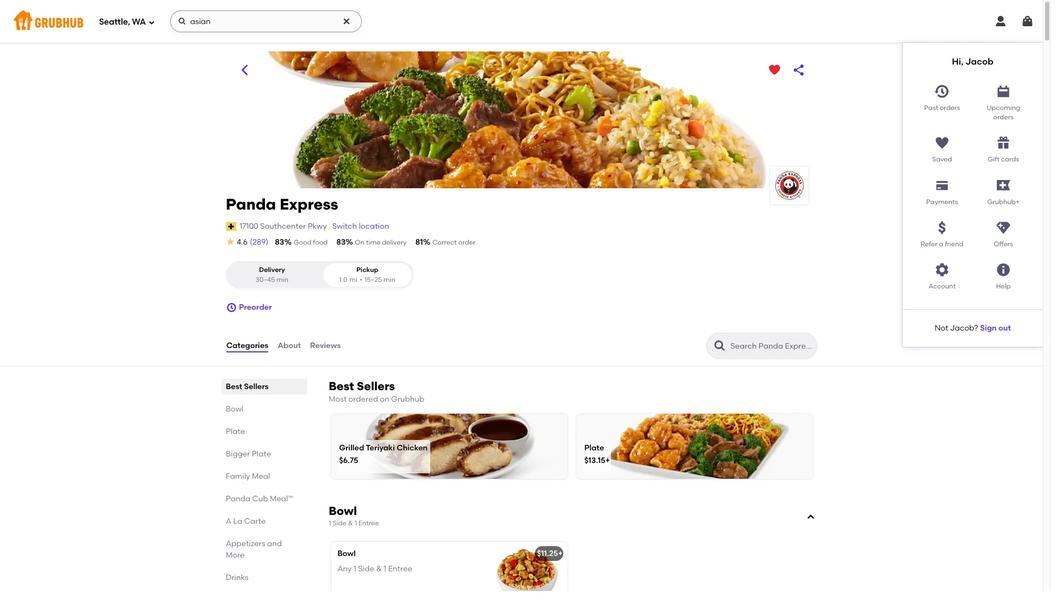 Task type: vqa. For each thing, say whether or not it's contained in the screenshot.
celery
no



Task type: locate. For each thing, give the bounding box(es) containing it.
83
[[275, 238, 284, 247], [337, 238, 346, 247]]

(289)
[[250, 238, 269, 247]]

svg image for payments
[[935, 178, 950, 193]]

svg image inside preorder button
[[226, 302, 237, 313]]

ordered
[[349, 395, 378, 404]]

a
[[226, 517, 231, 526]]

0 vertical spatial jacob
[[966, 56, 994, 67]]

jacob right the hi,
[[966, 56, 994, 67]]

reviews button
[[310, 326, 341, 366]]

0 horizontal spatial &
[[348, 520, 353, 528]]

svg image inside saved link
[[935, 135, 950, 151]]

family
[[226, 472, 250, 481]]

good food
[[294, 239, 328, 246]]

appetizers and more tab
[[226, 538, 303, 561]]

family meal
[[226, 472, 270, 481]]

sellers
[[357, 380, 395, 393], [244, 382, 269, 392]]

1 horizontal spatial orders
[[994, 113, 1014, 121]]

0 vertical spatial entree
[[359, 520, 379, 528]]

grubhub plus flag logo image
[[997, 180, 1011, 191]]

refer
[[921, 240, 938, 248]]

meal™
[[270, 495, 293, 504]]

upcoming orders link
[[973, 79, 1035, 122]]

plate up meal
[[252, 450, 271, 459]]

time
[[366, 239, 381, 246]]

share icon image
[[792, 64, 805, 77]]

0 horizontal spatial min
[[277, 276, 289, 284]]

panda cub meal™ tab
[[226, 494, 303, 505]]

0 vertical spatial +
[[606, 456, 610, 466]]

1 vertical spatial +
[[558, 549, 563, 559]]

1 horizontal spatial best
[[329, 380, 354, 393]]

0 vertical spatial bowl
[[226, 405, 244, 414]]

sellers for best sellers
[[244, 382, 269, 392]]

1 horizontal spatial &
[[376, 565, 382, 574]]

$11.25
[[537, 549, 558, 559]]

bowl up any
[[338, 549, 356, 559]]

grubhub+
[[988, 198, 1020, 206]]

0 horizontal spatial side
[[333, 520, 347, 528]]

0 horizontal spatial best
[[226, 382, 242, 392]]

about
[[278, 341, 301, 350]]

1 horizontal spatial +
[[606, 456, 610, 466]]

best up bowl tab
[[226, 382, 242, 392]]

past orders link
[[912, 79, 973, 122]]

0 vertical spatial panda
[[226, 195, 276, 214]]

orders down upcoming
[[994, 113, 1014, 121]]

sellers inside the best sellers most ordered on grubhub
[[357, 380, 395, 393]]

cards
[[1002, 156, 1020, 163]]

min
[[277, 276, 289, 284], [384, 276, 396, 284]]

min right 15–25
[[384, 276, 396, 284]]

sellers up bowl tab
[[244, 382, 269, 392]]

& right any
[[376, 565, 382, 574]]

panda up 17100
[[226, 195, 276, 214]]

orders for past orders
[[940, 104, 960, 111]]

bowl down $6.75
[[329, 505, 357, 518]]

a
[[940, 240, 944, 248]]

83 down the 17100 southcenter pkwy button
[[275, 238, 284, 247]]

grilled
[[339, 444, 364, 453]]

bowl image
[[486, 542, 568, 592]]

min inside delivery 30–45 min
[[277, 276, 289, 284]]

orders inside "link"
[[940, 104, 960, 111]]

plate
[[226, 427, 245, 437], [585, 444, 604, 453], [252, 450, 271, 459]]

1
[[329, 520, 331, 528], [355, 520, 357, 528], [354, 565, 356, 574], [384, 565, 387, 574]]

min down delivery
[[277, 276, 289, 284]]

1 panda from the top
[[226, 195, 276, 214]]

1 horizontal spatial min
[[384, 276, 396, 284]]

entree
[[359, 520, 379, 528], [388, 565, 412, 574]]

svg image inside payments link
[[935, 178, 950, 193]]

pickup 1.0 mi • 15–25 min
[[339, 266, 396, 284]]

&
[[348, 520, 353, 528], [376, 565, 382, 574]]

1 horizontal spatial side
[[358, 565, 374, 574]]

side inside bowl 1 side & 1 entree
[[333, 520, 347, 528]]

1 vertical spatial entree
[[388, 565, 412, 574]]

17100 southcenter pkwy button
[[239, 221, 328, 233]]

1 horizontal spatial entree
[[388, 565, 412, 574]]

entree for any
[[388, 565, 412, 574]]

refer a friend
[[921, 240, 964, 248]]

any 1 side & 1 entree
[[338, 565, 412, 574]]

orders inside upcoming orders
[[994, 113, 1014, 121]]

1 vertical spatial orders
[[994, 113, 1014, 121]]

categories button
[[226, 326, 269, 366]]

jacob
[[966, 56, 994, 67], [951, 324, 975, 333]]

bowl inside bowl tab
[[226, 405, 244, 414]]

side up any
[[333, 520, 347, 528]]

search icon image
[[713, 340, 727, 353]]

pickup
[[357, 266, 379, 274]]

orders
[[940, 104, 960, 111], [994, 113, 1014, 121]]

83 down switch
[[337, 238, 346, 247]]

appetizers and more
[[226, 540, 282, 560]]

0 horizontal spatial sellers
[[244, 382, 269, 392]]

15–25
[[365, 276, 382, 284]]

panda inside tab
[[226, 495, 251, 504]]

svg image for help
[[996, 263, 1012, 278]]

side right any
[[358, 565, 374, 574]]

bigger
[[226, 450, 250, 459]]

a la carte tab
[[226, 516, 303, 527]]

svg image inside offers link
[[996, 220, 1012, 236]]

1 horizontal spatial plate
[[252, 450, 271, 459]]

svg image for gift cards
[[996, 135, 1012, 151]]

svg image for upcoming orders
[[996, 84, 1012, 99]]

svg image
[[1021, 15, 1035, 28], [342, 17, 351, 26], [148, 19, 155, 25], [996, 220, 1012, 236], [226, 237, 235, 246], [807, 513, 815, 522]]

best inside tab
[[226, 382, 242, 392]]

0 vertical spatial orders
[[940, 104, 960, 111]]

1 vertical spatial jacob
[[951, 324, 975, 333]]

sellers up on
[[357, 380, 395, 393]]

2 83 from the left
[[337, 238, 346, 247]]

wa
[[132, 17, 146, 27]]

1 horizontal spatial 83
[[337, 238, 346, 247]]

side
[[333, 520, 347, 528], [358, 565, 374, 574]]

past orders
[[925, 104, 960, 111]]

sellers inside tab
[[244, 382, 269, 392]]

plate up $13.15
[[585, 444, 604, 453]]

1 vertical spatial panda
[[226, 495, 251, 504]]

offers
[[994, 240, 1014, 248]]

1 vertical spatial bowl
[[329, 505, 357, 518]]

svg image inside the past orders "link"
[[935, 84, 950, 99]]

grubhub
[[391, 395, 425, 404]]

plate up the bigger
[[226, 427, 245, 437]]

best sellers most ordered on grubhub
[[329, 380, 425, 404]]

side for bowl
[[333, 520, 347, 528]]

0 horizontal spatial 83
[[275, 238, 284, 247]]

entree for bowl
[[359, 520, 379, 528]]

svg image for preorder
[[226, 302, 237, 313]]

jacob for not
[[951, 324, 975, 333]]

& up any
[[348, 520, 353, 528]]

1 min from the left
[[277, 276, 289, 284]]

teriyaki
[[366, 444, 395, 453]]

bowl
[[226, 405, 244, 414], [329, 505, 357, 518], [338, 549, 356, 559]]

best up most
[[329, 380, 354, 393]]

2 min from the left
[[384, 276, 396, 284]]

2 panda from the top
[[226, 495, 251, 504]]

on
[[380, 395, 390, 404]]

reviews
[[310, 341, 341, 350]]

2 horizontal spatial plate
[[585, 444, 604, 453]]

best inside the best sellers most ordered on grubhub
[[329, 380, 354, 393]]

categories
[[226, 341, 268, 350]]

svg image inside refer a friend button
[[935, 220, 950, 236]]

carte
[[244, 517, 266, 526]]

friend
[[945, 240, 964, 248]]

option group containing delivery 30–45 min
[[226, 261, 414, 289]]

best
[[329, 380, 354, 393], [226, 382, 242, 392]]

entree inside bowl 1 side & 1 entree
[[359, 520, 379, 528]]

panda left cub
[[226, 495, 251, 504]]

& inside bowl 1 side & 1 entree
[[348, 520, 353, 528]]

svg image inside account link
[[935, 263, 950, 278]]

1 vertical spatial &
[[376, 565, 382, 574]]

upcoming
[[987, 104, 1021, 111]]

$13.15
[[585, 456, 606, 466]]

jacob right "not"
[[951, 324, 975, 333]]

option group
[[226, 261, 414, 289]]

0 horizontal spatial entree
[[359, 520, 379, 528]]

1 83 from the left
[[275, 238, 284, 247]]

southcenter
[[260, 222, 306, 231]]

svg image inside help button
[[996, 263, 1012, 278]]

orders right past
[[940, 104, 960, 111]]

best sellers tab
[[226, 381, 303, 393]]

+ inside "plate $13.15 +"
[[606, 456, 610, 466]]

and
[[267, 540, 282, 549]]

svg image
[[995, 15, 1008, 28], [178, 17, 187, 26], [935, 84, 950, 99], [996, 84, 1012, 99], [935, 135, 950, 151], [996, 135, 1012, 151], [935, 178, 950, 193], [935, 220, 950, 236], [935, 263, 950, 278], [996, 263, 1012, 278], [226, 302, 237, 313]]

bowl down the best sellers
[[226, 405, 244, 414]]

svg image inside upcoming orders link
[[996, 84, 1012, 99]]

best for best sellers
[[226, 382, 242, 392]]

0 vertical spatial side
[[333, 520, 347, 528]]

plate $13.15 +
[[585, 444, 610, 466]]

1 horizontal spatial sellers
[[357, 380, 395, 393]]

0 vertical spatial &
[[348, 520, 353, 528]]

plate inside "plate $13.15 +"
[[585, 444, 604, 453]]

•
[[360, 276, 362, 284]]

bowl inside bowl 1 side & 1 entree
[[329, 505, 357, 518]]

svg image inside gift cards link
[[996, 135, 1012, 151]]

2 vertical spatial bowl
[[338, 549, 356, 559]]

0 horizontal spatial orders
[[940, 104, 960, 111]]

0 horizontal spatial plate
[[226, 427, 245, 437]]

1 vertical spatial side
[[358, 565, 374, 574]]

plate for plate $13.15 +
[[585, 444, 604, 453]]



Task type: describe. For each thing, give the bounding box(es) containing it.
caret left icon image
[[238, 64, 251, 77]]

30–45
[[256, 276, 275, 284]]

sign
[[981, 324, 997, 333]]

preorder button
[[226, 298, 272, 318]]

grilled teriyaki chicken $6.75
[[339, 444, 428, 466]]

account link
[[912, 258, 973, 292]]

not
[[935, 324, 949, 333]]

delivery
[[382, 239, 407, 246]]

0 horizontal spatial +
[[558, 549, 563, 559]]

on time delivery
[[355, 239, 407, 246]]

pkwy
[[308, 222, 327, 231]]

most
[[329, 395, 347, 404]]

saved link
[[912, 131, 973, 165]]

meal
[[252, 472, 270, 481]]

gift cards link
[[973, 131, 1035, 165]]

saved restaurant image
[[768, 64, 781, 77]]

family meal tab
[[226, 471, 303, 483]]

more
[[226, 551, 245, 560]]

location
[[359, 222, 389, 231]]

drinks
[[226, 573, 249, 583]]

4.6
[[237, 238, 248, 247]]

svg image for refer a friend
[[935, 220, 950, 236]]

help
[[997, 283, 1011, 291]]

$11.25 +
[[537, 549, 563, 559]]

express
[[280, 195, 338, 214]]

food
[[313, 239, 328, 246]]

side for any
[[358, 565, 374, 574]]

cub
[[252, 495, 268, 504]]

switch location button
[[332, 221, 390, 233]]

panda express logo image
[[770, 167, 809, 205]]

83 for good food
[[275, 238, 284, 247]]

bowl 1 side & 1 entree
[[329, 505, 379, 528]]

seattle, wa
[[99, 17, 146, 27]]

17100
[[240, 222, 259, 231]]

delivery 30–45 min
[[256, 266, 289, 284]]

Search Panda Express search field
[[730, 341, 814, 352]]

account
[[929, 283, 956, 291]]

orders for upcoming orders
[[994, 113, 1014, 121]]

help button
[[973, 258, 1035, 292]]

on
[[355, 239, 365, 246]]

& for bowl
[[348, 520, 353, 528]]

?
[[975, 324, 979, 333]]

any
[[338, 565, 352, 574]]

chicken
[[397, 444, 428, 453]]

offers link
[[973, 216, 1035, 249]]

order
[[459, 239, 476, 246]]

bowl tab
[[226, 404, 303, 415]]

preorder
[[239, 303, 272, 312]]

svg image for past orders
[[935, 84, 950, 99]]

switch location
[[332, 222, 389, 231]]

panda express
[[226, 195, 338, 214]]

past
[[925, 104, 939, 111]]

main navigation navigation
[[0, 0, 1043, 347]]

subscription pass image
[[226, 222, 237, 231]]

correct order
[[432, 239, 476, 246]]

good
[[294, 239, 312, 246]]

svg image for saved
[[935, 135, 950, 151]]

correct
[[432, 239, 457, 246]]

not jacob ? sign out
[[935, 324, 1011, 333]]

a la carte
[[226, 517, 266, 526]]

min inside pickup 1.0 mi • 15–25 min
[[384, 276, 396, 284]]

& for any
[[376, 565, 382, 574]]

panda cub meal™
[[226, 495, 293, 504]]

hi, jacob
[[953, 56, 994, 67]]

plate for plate
[[226, 427, 245, 437]]

gift
[[988, 156, 1000, 163]]

gift cards
[[988, 156, 1020, 163]]

about button
[[277, 326, 302, 366]]

svg image for account
[[935, 263, 950, 278]]

delivery
[[259, 266, 285, 274]]

1.0
[[339, 276, 348, 284]]

81
[[416, 238, 423, 247]]

saved
[[933, 156, 953, 163]]

saved restaurant button
[[765, 60, 785, 80]]

best for best sellers most ordered on grubhub
[[329, 380, 354, 393]]

payments link
[[912, 173, 973, 207]]

best sellers
[[226, 382, 269, 392]]

bigger plate
[[226, 450, 271, 459]]

refer a friend button
[[912, 216, 973, 249]]

drinks tab
[[226, 572, 303, 584]]

payments
[[927, 198, 958, 206]]

out
[[999, 324, 1011, 333]]

hi,
[[953, 56, 964, 67]]

bigger plate tab
[[226, 449, 303, 460]]

upcoming orders
[[987, 104, 1021, 121]]

sign out button
[[981, 319, 1011, 338]]

panda for panda cub meal™
[[226, 495, 251, 504]]

grubhub+ button
[[973, 173, 1035, 207]]

83 for on time delivery
[[337, 238, 346, 247]]

Search for food, convenience, alcohol... search field
[[170, 10, 362, 32]]

sellers for best sellers most ordered on grubhub
[[357, 380, 395, 393]]

plate tab
[[226, 426, 303, 438]]

la
[[233, 517, 242, 526]]

jacob for hi,
[[966, 56, 994, 67]]

$6.75
[[339, 456, 358, 466]]

panda for panda express
[[226, 195, 276, 214]]



